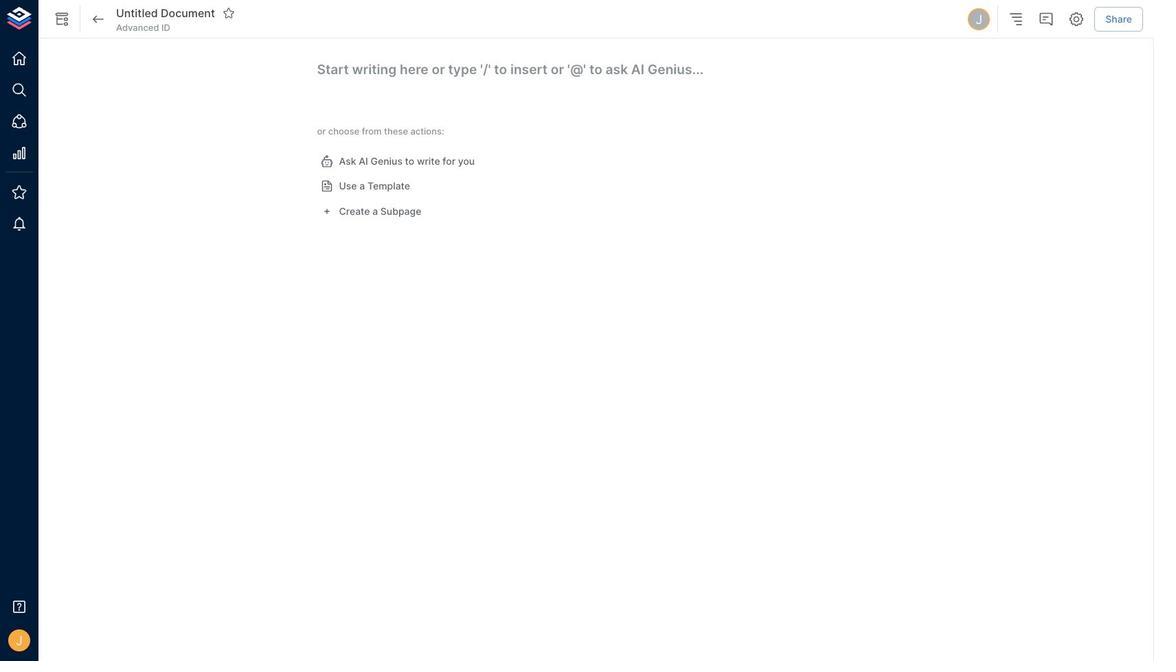 Task type: locate. For each thing, give the bounding box(es) containing it.
favorite image
[[223, 7, 235, 19]]

comments image
[[1038, 11, 1055, 27]]

table of contents image
[[1008, 11, 1025, 27]]



Task type: vqa. For each thing, say whether or not it's contained in the screenshot.
'Remove Favorite' image
no



Task type: describe. For each thing, give the bounding box(es) containing it.
go back image
[[90, 11, 107, 27]]

settings image
[[1069, 11, 1085, 27]]

show wiki image
[[54, 11, 70, 27]]



